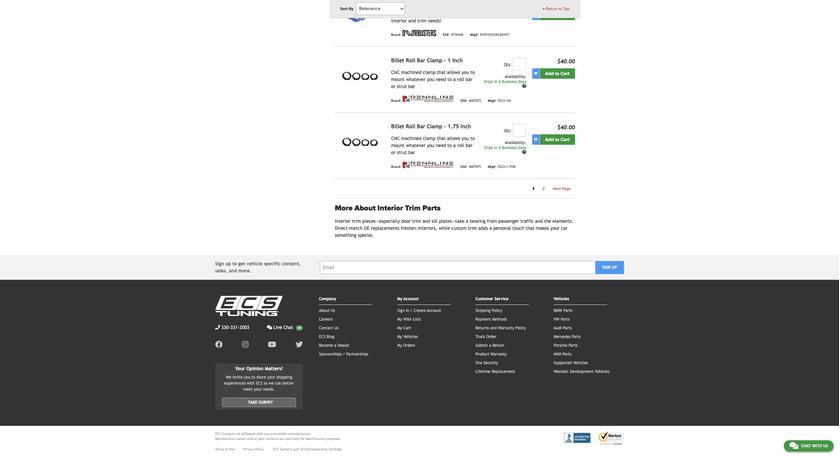 Task type: locate. For each thing, give the bounding box(es) containing it.
your left car
[[551, 225, 560, 231]]

1 billet from the top
[[391, 57, 404, 64]]

comments image left the live
[[267, 325, 272, 330]]

0 vertical spatial us
[[331, 308, 335, 313]]

in
[[406, 308, 409, 313]]

parts for mini parts
[[563, 352, 572, 356]]

0 horizontal spatial /
[[343, 352, 345, 356]]

- left 1.75
[[444, 123, 446, 130]]

1 in from the top
[[494, 79, 498, 84]]

partnerships
[[346, 352, 368, 356]]

company
[[319, 297, 336, 301]]

a down "from"
[[489, 225, 492, 231]]

cnc machined clamp that allows you to mount whatever you need to a roll bar or strut bar
[[391, 70, 475, 89], [391, 136, 475, 155]]

0 vertical spatial is
[[232, 432, 235, 435]]

part inside ecs tuning is not affiliated with any automobile manufacturers. manufacturer names and/or part numbers are used only for identification purposes.
[[258, 437, 264, 441]]

3 add to cart button from the top
[[540, 134, 575, 145]]

ships in 6 business days for billet roll bar clamp - 1 inch
[[484, 79, 526, 84]]

enthusiast auto holdings link
[[305, 447, 341, 452]]

2 bar from the top
[[417, 123, 425, 130]]

1 vertical spatial brand:
[[391, 99, 401, 103]]

0 vertical spatial business
[[502, 79, 517, 84]]

1 horizontal spatial policy
[[492, 308, 502, 313]]

is for part
[[290, 447, 292, 451]]

0 vertical spatial mount
[[391, 77, 405, 82]]

0 vertical spatial add
[[545, 12, 554, 18]]

add to cart button for billet roll bar clamp - 1 inch
[[540, 68, 575, 79]]

sign for sign in / create account
[[397, 308, 405, 313]]

1 cnc from the top
[[391, 70, 400, 75]]

tuning inside ecs tuning is not affiliated with any automobile manufacturers. manufacturer names and/or part numbers are used only for identification purposes.
[[222, 432, 231, 435]]

days for billet roll bar clamp - 1 inch
[[518, 79, 526, 84]]

1 vertical spatial clamp
[[423, 136, 436, 141]]

site security link
[[476, 361, 498, 365]]

1 vertical spatial mount
[[391, 143, 405, 148]]

ecs up manufacturer at the bottom
[[215, 432, 221, 435]]

0 vertical spatial part
[[258, 437, 264, 441]]

that
[[437, 70, 446, 75], [437, 136, 446, 141], [526, 225, 535, 231]]

1 horizontal spatial comments image
[[790, 442, 799, 450]]

2 or from the top
[[391, 150, 396, 155]]

parts up mercedes parts link
[[563, 326, 572, 330]]

instagram logo image
[[242, 341, 249, 348]]

qty: down 1in
[[504, 128, 512, 133]]

0 vertical spatial roll
[[406, 57, 415, 64]]

2 roll from the top
[[457, 143, 464, 148]]

0 vertical spatial inch
[[452, 57, 463, 64]]

1 fe23- from the top
[[498, 99, 506, 103]]

clamp for 1.75
[[427, 123, 442, 130]]

is left not
[[232, 432, 235, 435]]

identification
[[306, 437, 326, 441]]

5 my from the top
[[397, 343, 402, 348]]

3 add to cart from the top
[[545, 137, 570, 142]]

up inside sign up to get vehicle specific content, sales, and more.
[[226, 261, 231, 266]]

add to wish list image
[[534, 13, 538, 16], [534, 138, 538, 141]]

a down 1.75
[[453, 143, 456, 148]]

for inside ecs tuning is not affiliated with any automobile manufacturers. manufacturer names and/or part numbers are used only for identification purposes.
[[300, 437, 305, 441]]

0 horizontal spatial of
[[225, 447, 228, 451]]

2 ships from the top
[[484, 145, 493, 150]]

2 horizontal spatial of
[[462, 11, 466, 16]]

es#: left 4007072
[[461, 99, 468, 103]]

allows for 1
[[447, 70, 460, 75]]

- up replacements
[[377, 218, 379, 224]]

comments image left chat with us
[[790, 442, 799, 450]]

so
[[264, 381, 268, 386]]

2 6 from the top
[[499, 145, 501, 150]]

2 vertical spatial that
[[526, 225, 535, 231]]

bar up es#: 4007075 in the top right of the page
[[466, 143, 473, 148]]

vehicles up orders
[[403, 334, 418, 339]]

availability: for billet roll bar clamp - 1 inch
[[505, 74, 526, 79]]

4 my from the top
[[397, 334, 402, 339]]

ships in 6 business days for billet roll bar clamp - 1.75 inch
[[484, 145, 526, 150]]

1 vertical spatial roll
[[406, 123, 415, 130]]

comments image inside the live chat link
[[267, 325, 272, 330]]

2 vertical spatial add to cart
[[545, 137, 570, 142]]

0 vertical spatial add to wish list image
[[534, 13, 538, 16]]

2 billet from the top
[[391, 123, 404, 130]]

1 bar from the top
[[417, 57, 425, 64]]

$40.00 for billet roll bar clamp - 1.75 inch
[[557, 124, 575, 131]]

0 vertical spatial qty:
[[504, 62, 512, 67]]

interior up especially
[[378, 204, 403, 212]]

parts
[[423, 204, 441, 212], [564, 308, 573, 313], [561, 317, 570, 322], [563, 326, 572, 330], [572, 334, 581, 339], [569, 343, 578, 348], [563, 352, 572, 356]]

2 strut from the top
[[397, 150, 407, 155]]

ships up mfg#: fe23-1.75in
[[484, 145, 493, 150]]

2 $40.00 from the top
[[557, 124, 575, 131]]

opinion
[[246, 366, 264, 371]]

billet for billet roll bar clamp - 1.75 inch
[[391, 123, 404, 130]]

0 horizontal spatial for
[[300, 437, 305, 441]]

dealer
[[338, 343, 349, 348]]

1 horizontal spatial is
[[290, 447, 292, 451]]

3 add from the top
[[545, 137, 554, 142]]

your up we
[[267, 375, 275, 380]]

my for my orders
[[397, 343, 402, 348]]

2 add to cart from the top
[[545, 71, 570, 76]]

1 add from the top
[[545, 12, 554, 18]]

vehicles up wanted: development vehicles
[[573, 361, 588, 365]]

inch right 1.75
[[461, 123, 471, 130]]

part down the only in the bottom of the page
[[293, 447, 300, 451]]

2 allows from the top
[[447, 136, 460, 141]]

piece
[[401, 4, 413, 9]]

1 vertical spatial 1
[[533, 186, 535, 191]]

2 add to cart button from the top
[[540, 68, 575, 79]]

terms
[[215, 447, 224, 451]]

1 ships in 6 business days from the top
[[484, 79, 526, 84]]

1 or from the top
[[391, 84, 396, 89]]

allows down 1.75
[[447, 136, 460, 141]]

free
[[391, 11, 401, 16]]

mfg#: for billet roll bar clamp - 1 inch
[[488, 99, 497, 103]]

ships in 6 business days up 1in
[[484, 79, 526, 84]]

roll for billet roll bar clamp - 1.75 inch
[[406, 123, 415, 130]]

adds
[[478, 225, 488, 231]]

need down billet roll bar clamp - 1 inch link
[[436, 77, 446, 82]]

purposes.
[[327, 437, 341, 441]]

bar
[[417, 57, 425, 64], [417, 123, 425, 130]]

1 vertical spatial ships in 6 business days
[[484, 145, 526, 150]]

bar down billet roll bar clamp - 1.75 inch at the top of page
[[408, 150, 415, 155]]

lists
[[413, 317, 421, 322]]

my left orders
[[397, 343, 402, 348]]

0 vertical spatial cnc machined clamp that allows you to mount whatever you need to a roll bar or strut bar
[[391, 70, 475, 89]]

0 horizontal spatial comments image
[[267, 325, 272, 330]]

comments image inside chat with us link
[[790, 442, 799, 450]]

next page
[[553, 186, 571, 191]]

you down billet roll bar clamp - 1 inch link
[[427, 77, 434, 82]]

2 in from the top
[[494, 145, 498, 150]]

machined for billet roll bar clamp - 1 inch
[[401, 70, 422, 75]]

0 vertical spatial that
[[437, 70, 446, 75]]

comments image for live
[[267, 325, 272, 330]]

1 vertical spatial qty:
[[504, 128, 512, 133]]

1 roll from the top
[[406, 57, 415, 64]]

matters!
[[265, 366, 283, 371]]

billet roll bar clamp - 1.75 inch link
[[391, 123, 471, 130]]

1 horizontal spatial part
[[293, 447, 300, 451]]

1 business from the top
[[502, 79, 517, 84]]

become a dealer link
[[319, 343, 349, 348]]

in for billet roll bar clamp - 1 inch
[[494, 79, 498, 84]]

vw
[[554, 317, 560, 322]]

interior up direct-
[[335, 218, 351, 224]]

parts down porsche parts
[[563, 352, 572, 356]]

parts right vw
[[561, 317, 570, 322]]

ships up mfg#: fe23-1in
[[484, 79, 493, 84]]

in up mfg#: fe23-1in
[[494, 79, 498, 84]]

comments image
[[267, 325, 272, 330], [790, 442, 799, 450]]

you right invite
[[244, 375, 250, 380]]

0 horizontal spatial interior
[[335, 218, 351, 224]]

2 ships in 6 business days from the top
[[484, 145, 526, 150]]

1 roll from the top
[[457, 77, 464, 82]]

availability: up 1.75in at the top of the page
[[505, 140, 526, 145]]

of right the all
[[462, 11, 466, 16]]

roll for billet roll bar clamp - 1 inch
[[406, 57, 415, 64]]

sort by
[[340, 6, 354, 11]]

ecs left blog
[[319, 334, 326, 339]]

mercedes
[[554, 334, 571, 339]]

chat with us
[[801, 444, 828, 448]]

1 mount from the top
[[391, 77, 405, 82]]

trim
[[403, 11, 412, 16], [418, 18, 426, 23], [352, 218, 361, 224], [412, 218, 421, 224], [468, 225, 477, 231]]

2 add from the top
[[545, 71, 554, 76]]

set down drive
[[440, 11, 447, 16]]

ships in 6 business days up mfg#: fe23-1.75in
[[484, 145, 526, 150]]

4007072
[[469, 99, 481, 103]]

2 horizontal spatial policy
[[516, 326, 526, 330]]

ships for billet roll bar clamp - 1.75 inch
[[484, 145, 493, 150]]

of left 'use'
[[225, 447, 228, 451]]

1 rennline - corporate logo image from the top
[[403, 95, 454, 102]]

1 vertical spatial whatever
[[406, 143, 426, 148]]

for
[[448, 11, 454, 16], [300, 437, 305, 441]]

sign inside sign up to get vehicle specific content, sales, and more.
[[215, 261, 224, 266]]

sign
[[215, 261, 224, 266], [602, 265, 611, 270], [397, 308, 405, 313]]

my for my cart
[[397, 326, 402, 330]]

shipping policy
[[476, 308, 502, 313]]

2 clamp from the top
[[423, 136, 436, 141]]

while
[[439, 225, 450, 231]]

1 vertical spatial allows
[[447, 136, 460, 141]]

/ down the dealer
[[343, 352, 345, 356]]

1 availability: from the top
[[505, 74, 526, 79]]

1 vertical spatial tuning
[[279, 447, 289, 451]]

1 vertical spatial account
[[427, 308, 441, 313]]

0 vertical spatial add to cart button
[[540, 10, 575, 20]]

qty:
[[504, 62, 512, 67], [504, 128, 512, 133]]

a right drive
[[464, 4, 466, 9]]

1 left 2
[[533, 186, 535, 191]]

roll for 1
[[457, 77, 464, 82]]

0 vertical spatial in
[[494, 79, 498, 84]]

part down any
[[258, 437, 264, 441]]

need for 1
[[436, 77, 446, 82]]

1 vertical spatial inch
[[461, 123, 471, 130]]

1 vertical spatial mfg#:
[[488, 99, 497, 103]]

2 cnc from the top
[[391, 136, 400, 141]]

1 down es#: 4736936
[[448, 57, 451, 64]]

us
[[331, 308, 335, 313], [334, 326, 339, 330], [823, 444, 828, 448]]

2 brand: from the top
[[391, 99, 401, 103]]

roll for 1.75
[[457, 143, 464, 148]]

need for 1.75
[[436, 143, 446, 148]]

track order link
[[476, 334, 497, 339]]

1 strut from the top
[[397, 84, 407, 89]]

up for sign up
[[612, 265, 617, 270]]

4007075
[[469, 165, 481, 169]]

ecs inside the we invite you to share your shopping experiences with ecs so we can better meet your needs.
[[256, 381, 263, 386]]

parts right bmw on the right of page
[[564, 308, 573, 313]]

about us link
[[319, 308, 335, 313]]

my orders link
[[397, 343, 415, 348]]

1 vertical spatial that
[[437, 136, 446, 141]]

2 mount from the top
[[391, 143, 405, 148]]

1 brand: from the top
[[391, 33, 401, 37]]

question circle image
[[522, 84, 526, 88], [522, 150, 526, 154]]

is down used
[[290, 447, 292, 451]]

1 vertical spatial policy
[[516, 326, 526, 330]]

1 vertical spatial for
[[300, 437, 305, 441]]

1 clamp from the top
[[423, 70, 436, 75]]

1 vertical spatial billet
[[391, 123, 404, 130]]

2 machined from the top
[[401, 136, 422, 141]]

1 days from the top
[[518, 79, 526, 84]]

machined down billet roll bar clamp - 1 inch link
[[401, 70, 422, 75]]

0 horizontal spatial up
[[226, 261, 231, 266]]

2 availability: from the top
[[505, 140, 526, 145]]

1 clamp from the top
[[427, 57, 442, 64]]

my down the my cart link
[[397, 334, 402, 339]]

es#4007075 - fe23-1.75in - billet roll bar clamp - 1.75 inch - cnc machined clamp that allows you to mount whatever you need to a roll bar or strut bar - rennline - audi bmw volkswagen mercedes benz mini porsche image
[[335, 124, 386, 162]]

330-331-2003 link
[[215, 324, 249, 331]]

my up my vehicles
[[397, 326, 402, 330]]

policy for privacy policy
[[255, 447, 264, 451]]

1 vertical spatial cnc machined clamp that allows you to mount whatever you need to a roll bar or strut bar
[[391, 136, 475, 155]]

/ right in
[[410, 308, 412, 313]]

1 cnc machined clamp that allows you to mount whatever you need to a roll bar or strut bar from the top
[[391, 70, 475, 89]]

brand: for billet roll bar clamp - 1.75 inch
[[391, 165, 401, 169]]

$40.00 for billet roll bar clamp - 1 inch
[[557, 58, 575, 65]]

clamp for 1
[[427, 57, 442, 64]]

we
[[226, 375, 231, 380]]

more.
[[238, 268, 252, 273]]

2 clamp from the top
[[427, 123, 442, 130]]

with inside ecs tuning is not affiliated with any automobile manufacturers. manufacturer names and/or part numbers are used only for identification purposes.
[[256, 432, 263, 435]]

tuning down are
[[279, 447, 289, 451]]

es#: for 1.75
[[461, 165, 468, 169]]

0 vertical spatial for
[[448, 11, 454, 16]]

6 up mfg#: fe23-1.75in
[[499, 145, 501, 150]]

0 vertical spatial clamp
[[427, 57, 442, 64]]

is for not
[[232, 432, 235, 435]]

that down billet roll bar clamp - 1 inch link
[[437, 70, 446, 75]]

content,
[[282, 261, 301, 266]]

1 vertical spatial $40.00
[[557, 124, 575, 131]]

1 $40.00 from the top
[[557, 58, 575, 65]]

any
[[264, 432, 269, 435]]

your right the all
[[468, 11, 477, 16]]

account up in
[[404, 297, 419, 301]]

010747sch01a01kt
[[480, 33, 509, 37]]

1 ships from the top
[[484, 79, 493, 84]]

with inside the we invite you to share your shopping experiences with ecs so we can better meet your needs.
[[247, 381, 255, 386]]

0 vertical spatial return
[[546, 6, 558, 11]]

something
[[335, 233, 356, 238]]

1 vertical spatial question circle image
[[522, 150, 526, 154]]

2 fe23- from the top
[[498, 165, 506, 169]]

None number field
[[513, 58, 526, 71], [513, 124, 526, 137], [513, 58, 526, 71], [513, 124, 526, 137]]

we invite you to share your shopping experiences with ecs so we can better meet your needs.
[[224, 375, 294, 392]]

1 my from the top
[[397, 297, 402, 301]]

1 vertical spatial or
[[391, 150, 396, 155]]

machined down billet roll bar clamp - 1.75 inch at the top of page
[[401, 136, 422, 141]]

strut for billet roll bar clamp - 1 inch
[[397, 84, 407, 89]]

and up order
[[490, 326, 497, 330]]

parts down mercedes parts link
[[569, 343, 578, 348]]

0 vertical spatial availability:
[[505, 74, 526, 79]]

is
[[232, 432, 235, 435], [290, 447, 292, 451]]

0 vertical spatial fe23-
[[498, 99, 506, 103]]

cnc machined clamp that allows you to mount whatever you need to a roll bar or strut bar down billet roll bar clamp - 1 inch link
[[391, 70, 475, 89]]

can
[[275, 381, 281, 386]]

comments image for chat
[[790, 442, 799, 450]]

ecs inside ecs tuning is not affiliated with any automobile manufacturers. manufacturer names and/or part numbers are used only for identification purposes.
[[215, 432, 221, 435]]

2 business from the top
[[502, 145, 517, 150]]

sign for sign up
[[602, 265, 611, 270]]

0 vertical spatial whatever
[[406, 77, 426, 82]]

vehicles up bmw parts
[[554, 297, 569, 301]]

a inside a 46 piece 1/4-inch drive set with a free trim and molding set for all of your interior and trim needs!
[[464, 4, 466, 9]]

1 vertical spatial strut
[[397, 150, 407, 155]]

my vehicles link
[[397, 334, 418, 339]]

2 my from the top
[[397, 317, 402, 322]]

for left the all
[[448, 11, 454, 16]]

that for 1
[[437, 70, 446, 75]]

1 vertical spatial roll
[[457, 143, 464, 148]]

1 6 from the top
[[499, 79, 501, 84]]

0 vertical spatial ships in 6 business days
[[484, 79, 526, 84]]

2 whatever from the top
[[406, 143, 426, 148]]

1 vertical spatial machined
[[401, 136, 422, 141]]

rennline - corporate logo image
[[403, 95, 454, 102], [403, 161, 454, 168]]

and right sales,
[[229, 268, 237, 273]]

roll down 1.75
[[457, 143, 464, 148]]

2 cnc machined clamp that allows you to mount whatever you need to a roll bar or strut bar from the top
[[391, 136, 475, 155]]

1 vertical spatial us
[[334, 326, 339, 330]]

1 add to wish list image from the top
[[534, 13, 538, 16]]

allows down billet roll bar clamp - 1 inch
[[447, 70, 460, 75]]

1 horizontal spatial 1
[[533, 186, 535, 191]]

1 allows from the top
[[447, 70, 460, 75]]

roll
[[406, 57, 415, 64], [406, 123, 415, 130]]

molding
[[422, 11, 439, 16]]

2 qty: from the top
[[504, 128, 512, 133]]

1 horizontal spatial sign
[[397, 308, 405, 313]]

bar down doorbusters - corporate logo
[[417, 57, 425, 64]]

2 vertical spatial us
[[823, 444, 828, 448]]

trim down beating
[[468, 225, 477, 231]]

1 add to cart button from the top
[[540, 10, 575, 20]]

site
[[476, 361, 482, 365]]

my for my vehicles
[[397, 334, 402, 339]]

that down billet roll bar clamp - 1.75 inch at the top of page
[[437, 136, 446, 141]]

need
[[436, 77, 446, 82], [436, 143, 446, 148]]

add to cart
[[545, 12, 570, 18], [545, 71, 570, 76], [545, 137, 570, 142]]

is inside ecs tuning is not affiliated with any automobile manufacturers. manufacturer names and/or part numbers are used only for identification purposes.
[[232, 432, 235, 435]]

take
[[455, 218, 465, 224]]

specific
[[264, 261, 281, 266]]

3 my from the top
[[397, 326, 402, 330]]

1 vertical spatial clamp
[[427, 123, 442, 130]]

bar up es#: 4007072 at the right of the page
[[466, 77, 473, 82]]

availability: left add to wish list icon
[[505, 74, 526, 79]]

about up careers
[[319, 308, 330, 313]]

up inside sign up button
[[612, 265, 617, 270]]

1 whatever from the top
[[406, 77, 426, 82]]

0 horizontal spatial return
[[493, 343, 504, 348]]

1 vertical spatial es#:
[[461, 99, 468, 103]]

ecs down numbers
[[273, 447, 278, 451]]

my up my wish lists
[[397, 297, 402, 301]]

oe
[[364, 225, 370, 231]]

fe23- for billet roll bar clamp - 1 inch
[[498, 99, 506, 103]]

returns and warranty policy
[[476, 326, 526, 330]]

mfg#: for billet roll bar clamp - 1.75 inch
[[488, 165, 497, 169]]

2 roll from the top
[[406, 123, 415, 130]]

clamp
[[427, 57, 442, 64], [427, 123, 442, 130]]

1 add to cart from the top
[[545, 12, 570, 18]]

1 vertical spatial bar
[[417, 123, 425, 130]]

2 need from the top
[[436, 143, 446, 148]]

business up 1in
[[502, 79, 517, 84]]

return down order
[[493, 343, 504, 348]]

doorbusters - corporate logo image
[[403, 30, 436, 36]]

0 vertical spatial billet
[[391, 57, 404, 64]]

your inside a 46 piece 1/4-inch drive set with a free trim and molding set for all of your interior and trim needs!
[[468, 11, 477, 16]]

account
[[404, 297, 419, 301], [427, 308, 441, 313]]

whatever down billet roll bar clamp - 1 inch link
[[406, 77, 426, 82]]

share
[[257, 375, 266, 380]]

policy for shipping policy
[[492, 308, 502, 313]]

traffic
[[521, 218, 534, 224]]

in up mfg#: fe23-1.75in
[[494, 145, 498, 150]]

clamp down billet roll bar clamp - 1.75 inch at the top of page
[[423, 136, 436, 141]]

-
[[444, 57, 446, 64], [444, 123, 446, 130], [377, 218, 379, 224], [454, 218, 455, 224]]

1 vertical spatial add
[[545, 71, 554, 76]]

whatever down billet roll bar clamp - 1.75 inch at the top of page
[[406, 143, 426, 148]]

mfg#: right 4736936
[[470, 33, 479, 37]]

0 vertical spatial roll
[[457, 77, 464, 82]]

better
[[283, 381, 294, 386]]

1 vertical spatial is
[[290, 447, 292, 451]]

strut
[[397, 84, 407, 89], [397, 150, 407, 155]]

tuning for not
[[222, 432, 231, 435]]

fe23- right 4007072
[[498, 99, 506, 103]]

product warranty
[[476, 352, 507, 356]]

es#: 4007075
[[461, 165, 481, 169]]

fe23- right 4007075
[[498, 165, 506, 169]]

2 question circle image from the top
[[522, 150, 526, 154]]

2 rennline - corporate logo image from the top
[[403, 161, 454, 168]]

billet roll bar clamp - 1 inch link
[[391, 57, 463, 64]]

1 question circle image from the top
[[522, 84, 526, 88]]

1 vertical spatial in
[[494, 145, 498, 150]]

$40.00
[[557, 58, 575, 65], [557, 124, 575, 131]]

for down manufacturers.
[[300, 437, 305, 441]]

0 horizontal spatial part
[[258, 437, 264, 441]]

experiences
[[224, 381, 246, 386]]

blog
[[327, 334, 334, 339]]

0 vertical spatial machined
[[401, 70, 422, 75]]

cnc machined clamp that allows you to mount whatever you need to a roll bar or strut bar for 1
[[391, 70, 475, 89]]

0 vertical spatial brand:
[[391, 33, 401, 37]]

or for billet roll bar clamp - 1.75 inch
[[391, 150, 396, 155]]

phone image
[[215, 325, 220, 330]]

3 brand: from the top
[[391, 165, 401, 169]]

vehicles right development
[[595, 369, 610, 374]]

1 vertical spatial availability:
[[505, 140, 526, 145]]

elements.
[[553, 218, 574, 224]]

clamp down doorbusters - corporate logo
[[427, 57, 442, 64]]

ecs for ecs tuning is part of enthusiast auto holdings
[[273, 447, 278, 451]]

chat with us link
[[784, 440, 834, 452]]

1 qty: from the top
[[504, 62, 512, 67]]

1 horizontal spatial tuning
[[279, 447, 289, 451]]

2 vertical spatial policy
[[255, 447, 264, 451]]

1 vertical spatial cnc
[[391, 136, 400, 141]]

interior inside interior trim pieces--especially door trim and sill plates--take a beating from passenger traffic and the elements. direct-match oe replacements freshen interiors, while custom trim adds a personal touch that makes your car something special.
[[335, 218, 351, 224]]

0 vertical spatial 6
[[499, 79, 501, 84]]

0 vertical spatial cnc
[[391, 70, 400, 75]]

bar for 1
[[417, 57, 425, 64]]

0 vertical spatial comments image
[[267, 325, 272, 330]]

1 vertical spatial 6
[[499, 145, 501, 150]]

sign for sign up to get vehicle specific content, sales, and more.
[[215, 261, 224, 266]]

0 vertical spatial need
[[436, 77, 446, 82]]

1 need from the top
[[436, 77, 446, 82]]

add to cart for billet roll bar clamp - 1.75 inch
[[545, 137, 570, 142]]

question circle image for billet roll bar clamp - 1.75 inch
[[522, 150, 526, 154]]

0 horizontal spatial is
[[232, 432, 235, 435]]

cnc for billet roll bar clamp - 1.75 inch
[[391, 136, 400, 141]]

es#: left 4007075
[[461, 165, 468, 169]]

in
[[494, 79, 498, 84], [494, 145, 498, 150]]

ecs for ecs tuning is not affiliated with any automobile manufacturers. manufacturer names and/or part numbers are used only for identification purposes.
[[215, 432, 221, 435]]

that down traffic
[[526, 225, 535, 231]]

return right caret up icon
[[546, 6, 558, 11]]

330-331-2003
[[221, 325, 249, 330]]

1 horizontal spatial interior
[[378, 204, 403, 212]]

0 vertical spatial 1
[[448, 57, 451, 64]]

sign inside button
[[602, 265, 611, 270]]

warranty up security
[[491, 352, 507, 356]]

availability:
[[505, 74, 526, 79], [505, 140, 526, 145]]

roll up es#: 4007072 at the right of the page
[[457, 77, 464, 82]]

ecs left 'so'
[[256, 381, 263, 386]]

1 vertical spatial rennline - corporate logo image
[[403, 161, 454, 168]]

a
[[464, 4, 466, 9], [453, 77, 456, 82], [453, 143, 456, 148], [466, 218, 468, 224], [489, 225, 492, 231], [334, 343, 337, 348], [489, 343, 491, 348]]

1 machined from the top
[[401, 70, 422, 75]]

account right create
[[427, 308, 441, 313]]

2 days from the top
[[518, 145, 526, 150]]

1 vertical spatial chat
[[801, 444, 811, 448]]



Task type: describe. For each thing, give the bounding box(es) containing it.
return to top link
[[543, 6, 570, 12]]

trim up match
[[352, 218, 361, 224]]

you down billet roll bar clamp - 1.75 inch at the top of page
[[427, 143, 434, 148]]

sign up
[[602, 265, 617, 270]]

use
[[229, 447, 234, 451]]

a right take
[[466, 218, 468, 224]]

allows for 1.75
[[447, 136, 460, 141]]

a down billet roll bar clamp - 1 inch link
[[453, 77, 456, 82]]

1 link
[[529, 184, 539, 193]]

your inside interior trim pieces--especially door trim and sill plates--take a beating from passenger traffic and the elements. direct-match oe replacements freshen interiors, while custom trim adds a personal touch that makes your car something special.
[[551, 225, 560, 231]]

manufacturers.
[[288, 432, 311, 435]]

a
[[391, 4, 394, 9]]

paginated product list navigation navigation
[[335, 184, 575, 193]]

mfg#: fe23-1in
[[488, 99, 511, 103]]

become
[[319, 343, 333, 348]]

bar for 1.75
[[417, 123, 425, 130]]

days for billet roll bar clamp - 1.75 inch
[[518, 145, 526, 150]]

payment
[[476, 317, 491, 322]]

add for billet roll bar clamp - 1.75 inch
[[545, 137, 554, 142]]

supported vehicles link
[[554, 361, 588, 365]]

brand: for billet roll bar clamp - 1 inch
[[391, 99, 401, 103]]

trim right door
[[412, 218, 421, 224]]

parts for audi parts
[[563, 326, 572, 330]]

2
[[543, 186, 545, 191]]

2 link
[[539, 184, 549, 193]]

bar down billet roll bar clamp - 1 inch link
[[408, 84, 415, 89]]

audi parts link
[[554, 326, 572, 330]]

whatever for billet roll bar clamp - 1 inch
[[406, 77, 426, 82]]

my for my wish lists
[[397, 317, 402, 322]]

my cart link
[[397, 326, 411, 330]]

a right submit
[[489, 343, 491, 348]]

and/or
[[247, 437, 257, 441]]

whatever for billet roll bar clamp - 1.75 inch
[[406, 143, 426, 148]]

1 inside 1 link
[[533, 186, 535, 191]]

tuning for part
[[279, 447, 289, 451]]

0 vertical spatial mfg#:
[[470, 33, 479, 37]]

us for about us
[[331, 308, 335, 313]]

a left the dealer
[[334, 343, 337, 348]]

order
[[486, 334, 497, 339]]

us for contact us
[[334, 326, 339, 330]]

sign in / create account link
[[397, 308, 441, 313]]

0 vertical spatial warranty
[[498, 326, 514, 330]]

1 horizontal spatial of
[[301, 447, 304, 451]]

6 for billet roll bar clamp - 1 inch
[[499, 79, 501, 84]]

mercedes parts
[[554, 334, 581, 339]]

all
[[456, 11, 461, 16]]

that inside interior trim pieces--especially door trim and sill plates--take a beating from passenger traffic and the elements. direct-match oe replacements freshen interiors, while custom trim adds a personal touch that makes your car something special.
[[526, 225, 535, 231]]

0 horizontal spatial 1
[[448, 57, 451, 64]]

caret up image
[[543, 7, 545, 11]]

you up es#: 4007072 at the right of the page
[[462, 70, 469, 75]]

next
[[553, 186, 561, 191]]

drive
[[434, 4, 444, 9]]

ecs blog link
[[319, 334, 334, 339]]

submit a return
[[476, 343, 504, 348]]

sign up button
[[596, 261, 624, 274]]

wanted: development vehicles
[[554, 369, 610, 374]]

0 vertical spatial interior
[[378, 204, 403, 212]]

add for billet roll bar clamp - 1 inch
[[545, 71, 554, 76]]

that for 1.75
[[437, 136, 446, 141]]

and down 1/4-
[[413, 11, 421, 16]]

numbers
[[265, 437, 278, 441]]

mercedes parts link
[[554, 334, 581, 339]]

0 vertical spatial about
[[355, 204, 376, 212]]

take survey button
[[222, 398, 296, 407]]

get
[[238, 261, 245, 266]]

the
[[544, 218, 551, 224]]

vw parts link
[[554, 317, 570, 322]]

you up es#: 4007075 in the top right of the page
[[462, 136, 469, 141]]

bmw
[[554, 308, 562, 313]]

shipping policy link
[[476, 308, 502, 313]]

1 vertical spatial /
[[343, 352, 345, 356]]

ecs tuning is part of enthusiast auto holdings
[[273, 447, 341, 451]]

returns
[[476, 326, 489, 330]]

machined for billet roll bar clamp - 1.75 inch
[[401, 136, 422, 141]]

1 horizontal spatial return
[[546, 6, 558, 11]]

live chat link
[[267, 324, 303, 331]]

availability: for billet roll bar clamp - 1.75 inch
[[505, 140, 526, 145]]

business for billet roll bar clamp - 1 inch
[[502, 79, 517, 84]]

1 horizontal spatial chat
[[801, 444, 811, 448]]

cnc for billet roll bar clamp - 1 inch
[[391, 70, 400, 75]]

next page link
[[549, 184, 575, 193]]

billet for billet roll bar clamp - 1 inch
[[391, 57, 404, 64]]

we
[[269, 381, 274, 386]]

take
[[248, 400, 257, 405]]

46
[[395, 4, 400, 9]]

and up interiors,
[[423, 218, 430, 224]]

inch for billet roll bar clamp - 1.75 inch
[[461, 123, 471, 130]]

twitter logo image
[[296, 341, 303, 348]]

qty: for billet roll bar clamp - 1 inch
[[504, 62, 512, 67]]

privacy
[[244, 447, 254, 451]]

cnc machined clamp that allows you to mount whatever you need to a roll bar or strut bar for 1.75
[[391, 136, 475, 155]]

lifetime replacement
[[476, 369, 515, 374]]

ecs tuning image
[[215, 296, 282, 316]]

clamp for 1.75
[[423, 136, 436, 141]]

your
[[235, 366, 245, 371]]

es#4736936 - 010747sch01a01kt - 46 piece 1/4" drive set with free 5 piece trim/molding tool kit - a 46 piece 1/4-inch drive set with a free trim and molding set for all of your interior and trim needs! - doorbusters - audi bmw volkswagen mercedes benz mini porsche image
[[335, 0, 386, 24]]

needs!
[[428, 18, 442, 23]]

live chat
[[274, 325, 293, 330]]

rennline - corporate logo image for 1
[[403, 95, 454, 102]]

mount for billet roll bar clamp - 1.75 inch
[[391, 143, 405, 148]]

meet
[[243, 387, 253, 392]]

and right the interior
[[408, 18, 416, 23]]

careers
[[319, 317, 333, 322]]

inch for billet roll bar clamp - 1 inch
[[452, 57, 463, 64]]

1 horizontal spatial account
[[427, 308, 441, 313]]

2003
[[240, 325, 249, 330]]

clamp for 1
[[423, 70, 436, 75]]

affiliated
[[242, 432, 255, 435]]

for inside a 46 piece 1/4-inch drive set with a free trim and molding set for all of your interior and trim needs!
[[448, 11, 454, 16]]

and inside sign up to get vehicle specific content, sales, and more.
[[229, 268, 237, 273]]

sign in / create account
[[397, 308, 441, 313]]

es#4007072 - fe23-1in - billet roll bar clamp - 1 inch - cnc machined clamp that allows you to mount whatever you need to a roll bar or strut bar - rennline - audi bmw volkswagen mercedes benz mini porsche image
[[335, 58, 386, 96]]

parts for porsche parts
[[569, 343, 578, 348]]

shipping
[[476, 308, 491, 313]]

1 vertical spatial part
[[293, 447, 300, 451]]

my for my account
[[397, 297, 402, 301]]

trim down 'molding'
[[418, 18, 426, 23]]

business for billet roll bar clamp - 1.75 inch
[[502, 145, 517, 150]]

youtube logo image
[[268, 341, 276, 348]]

add to cart for billet roll bar clamp - 1 inch
[[545, 71, 570, 76]]

1 vertical spatial set
[[440, 11, 447, 16]]

facebook logo image
[[215, 341, 223, 348]]

wanted:
[[554, 369, 569, 374]]

wish
[[403, 317, 412, 322]]

in for billet roll bar clamp - 1.75 inch
[[494, 145, 498, 150]]

Email email field
[[320, 261, 596, 274]]

survey
[[259, 400, 273, 405]]

billet roll bar clamp - 1.75 inch
[[391, 123, 471, 130]]

mini parts link
[[554, 352, 572, 356]]

track
[[476, 334, 485, 339]]

parts for mercedes parts
[[572, 334, 581, 339]]

service
[[495, 297, 509, 301]]

add to wish list image
[[534, 72, 538, 75]]

page
[[562, 186, 571, 191]]

used
[[285, 437, 292, 441]]

wanted: development vehicles link
[[554, 369, 610, 374]]

a 46 piece 1/4-inch drive set with a free trim and molding set for all of your interior and trim needs!
[[391, 4, 477, 23]]

6 for billet roll bar clamp - 1.75 inch
[[499, 145, 501, 150]]

strut for billet roll bar clamp - 1.75 inch
[[397, 150, 407, 155]]

1.75
[[448, 123, 459, 130]]

plates-
[[439, 218, 454, 224]]

terms of use
[[215, 447, 234, 451]]

my cart
[[397, 326, 411, 330]]

porsche parts
[[554, 343, 578, 348]]

0 horizontal spatial account
[[404, 297, 419, 301]]

up for sign up to get vehicle specific content, sales, and more.
[[226, 261, 231, 266]]

2 add to wish list image from the top
[[534, 138, 538, 141]]

replacement
[[492, 369, 515, 374]]

parts for bmw parts
[[564, 308, 573, 313]]

touch
[[513, 225, 524, 231]]

add to cart button for billet roll bar clamp - 1.75 inch
[[540, 134, 575, 145]]

customer
[[476, 297, 494, 301]]

0 vertical spatial /
[[410, 308, 412, 313]]

car
[[561, 225, 568, 231]]

auto
[[321, 447, 328, 451]]

porsche parts link
[[554, 343, 578, 348]]

0 vertical spatial chat
[[284, 325, 293, 330]]

privacy policy link
[[244, 447, 264, 452]]

question circle image for billet roll bar clamp - 1 inch
[[522, 84, 526, 88]]

about us
[[319, 308, 335, 313]]

supported
[[554, 361, 572, 365]]

es#: 4736936
[[443, 33, 463, 37]]

or for billet roll bar clamp - 1 inch
[[391, 84, 396, 89]]

rennline - corporate logo image for 1.75
[[403, 161, 454, 168]]

es#: for 1
[[461, 99, 468, 103]]

1 vertical spatial warranty
[[491, 352, 507, 356]]

custom
[[452, 225, 467, 231]]

of inside a 46 piece 1/4-inch drive set with a free trim and molding set for all of your interior and trim needs!
[[462, 11, 466, 16]]

inch
[[423, 4, 432, 9]]

to inside sign up to get vehicle specific content, sales, and more.
[[233, 261, 237, 266]]

qty: for billet roll bar clamp - 1.75 inch
[[504, 128, 512, 133]]

my vehicles
[[397, 334, 418, 339]]

your right "meet"
[[254, 387, 262, 392]]

with inside a 46 piece 1/4-inch drive set with a free trim and molding set for all of your interior and trim needs!
[[453, 4, 463, 9]]

you inside the we invite you to share your shopping experiences with ecs so we can better meet your needs.
[[244, 375, 250, 380]]

parts up sill
[[423, 204, 441, 212]]

bmw parts
[[554, 308, 573, 313]]

orders
[[403, 343, 415, 348]]

- down es#: 4736936
[[444, 57, 446, 64]]

0 horizontal spatial about
[[319, 308, 330, 313]]

0 vertical spatial es#:
[[443, 33, 450, 37]]

to inside the we invite you to share your shopping experiences with ecs so we can better meet your needs.
[[252, 375, 255, 380]]

only
[[293, 437, 299, 441]]

ecs for ecs blog
[[319, 334, 326, 339]]

0 vertical spatial set
[[446, 4, 452, 9]]

- up the custom
[[454, 218, 455, 224]]

pieces-
[[362, 218, 377, 224]]

mount for billet roll bar clamp - 1 inch
[[391, 77, 405, 82]]

payment methods
[[476, 317, 507, 322]]

take survey link
[[222, 398, 296, 407]]

sill
[[432, 218, 438, 224]]

trim down piece
[[403, 11, 412, 16]]

fe23- for billet roll bar clamp - 1.75 inch
[[498, 165, 506, 169]]

and up makes
[[535, 218, 543, 224]]

ships for billet roll bar clamp - 1 inch
[[484, 79, 493, 84]]

parts for vw parts
[[561, 317, 570, 322]]



Task type: vqa. For each thing, say whether or not it's contained in the screenshot.
In Stock
no



